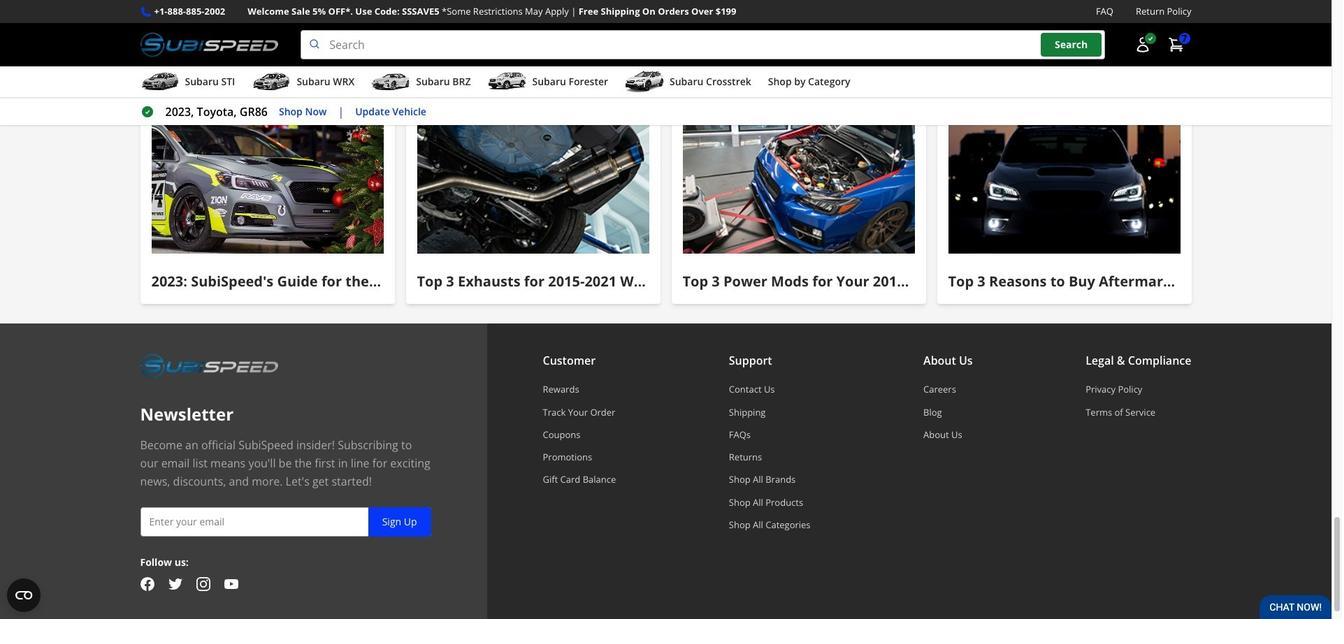 Task type: vqa. For each thing, say whether or not it's contained in the screenshot.
WRX/STI Engine Bay 'image'
yes



Task type: locate. For each thing, give the bounding box(es) containing it.
a subaru sti thumbnail image image
[[140, 71, 179, 92]]

search input field
[[301, 30, 1105, 60]]

subispeed logo image
[[140, 30, 279, 60], [140, 352, 279, 381]]

0 vertical spatial subispeed logo image
[[140, 30, 279, 60]]

1 vertical spatial subispeed logo image
[[140, 352, 279, 381]]

instagram logo image
[[196, 578, 210, 592]]

1 subispeed logo image from the top
[[140, 30, 279, 60]]

open widget image
[[7, 579, 41, 613]]

a subaru wrx thumbnail image image
[[252, 71, 291, 92]]

Enter your email text field
[[140, 508, 431, 537]]

youtube logo image
[[224, 578, 238, 592]]

wrx/sti interior image
[[151, 120, 384, 254]]



Task type: describe. For each thing, give the bounding box(es) containing it.
wrx/sti exhaust image
[[417, 120, 649, 254]]

2 subispeed logo image from the top
[[140, 352, 279, 381]]

a subaru brz thumbnail image image
[[372, 71, 411, 92]]

a subaru crosstrek thumbnail image image
[[625, 71, 664, 92]]

wrx/sti aftermarket light image
[[949, 120, 1181, 254]]

button image
[[1135, 36, 1152, 53]]

twitter logo image
[[168, 578, 182, 592]]

wrx/sti engine bay image
[[683, 120, 915, 254]]

facebook logo image
[[140, 578, 154, 592]]

a subaru forester thumbnail image image
[[488, 71, 527, 92]]



